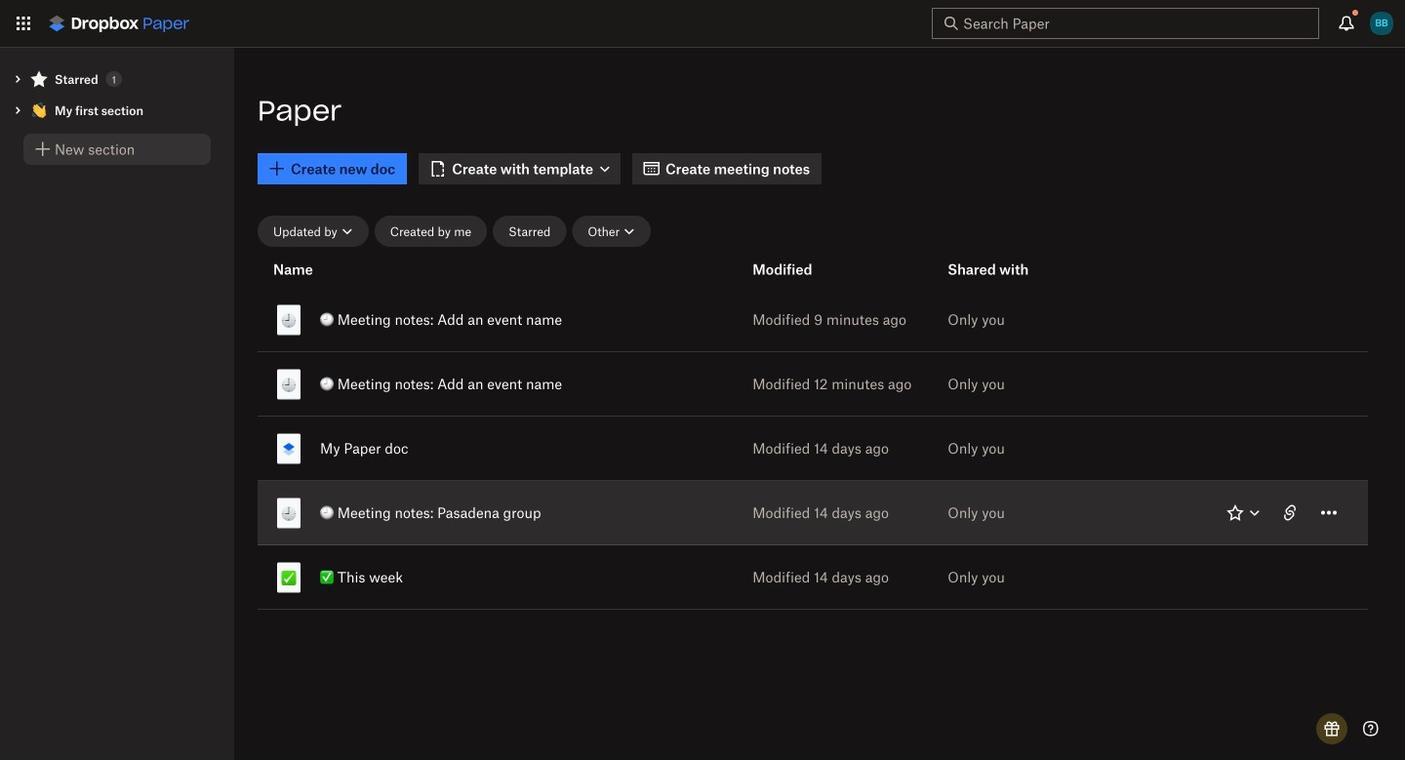 Task type: describe. For each thing, give the bounding box(es) containing it.
1 row from the top
[[258, 284, 1368, 355]]

1 nine o'clock image from the top
[[281, 313, 297, 328]]

3 row from the top
[[258, 413, 1368, 484]]

cell for fourth row from the bottom
[[258, 352, 639, 416]]

nine o'clock image
[[281, 506, 297, 522]]

New section text field
[[55, 139, 199, 160]]

2 row from the top
[[258, 348, 1368, 420]]

2 nine o'clock image from the top
[[281, 377, 297, 393]]

cell for fifth row from the bottom of the first row group from the bottom
[[258, 288, 639, 351]]

cell for 4th row from the top of the first row group from the bottom
[[258, 481, 639, 545]]

1 row group from the top
[[258, 251, 1349, 288]]



Task type: locate. For each thing, give the bounding box(es) containing it.
nine o'clock image
[[281, 313, 297, 328], [281, 377, 297, 393]]

Search Paper text field
[[963, 13, 1283, 34]]

cell for 3rd row from the top
[[258, 417, 639, 480]]

check mark button image
[[281, 570, 297, 586]]

cell
[[258, 288, 639, 351], [258, 352, 639, 416], [1127, 352, 1349, 416], [258, 417, 639, 480], [1127, 417, 1349, 480], [258, 481, 639, 545], [258, 546, 639, 609]]

row
[[258, 284, 1368, 355], [258, 348, 1368, 420], [258, 413, 1368, 484], [258, 477, 1368, 548], [258, 542, 1368, 613]]

0 vertical spatial nine o'clock image
[[281, 313, 297, 328]]

5 row from the top
[[258, 542, 1368, 613]]

table
[[258, 251, 1382, 737]]

row group
[[258, 251, 1349, 288], [258, 284, 1368, 613]]

2 row group from the top
[[258, 284, 1368, 613]]

cell for 5th row
[[258, 546, 639, 609]]

waving hand image
[[31, 102, 47, 118]]

4 row from the top
[[258, 477, 1368, 548]]

1 vertical spatial nine o'clock image
[[281, 377, 297, 393]]



Task type: vqa. For each thing, say whether or not it's contained in the screenshot.
Add photos or videos to your Dropbox and they'll appear here. on the bottom of the page
no



